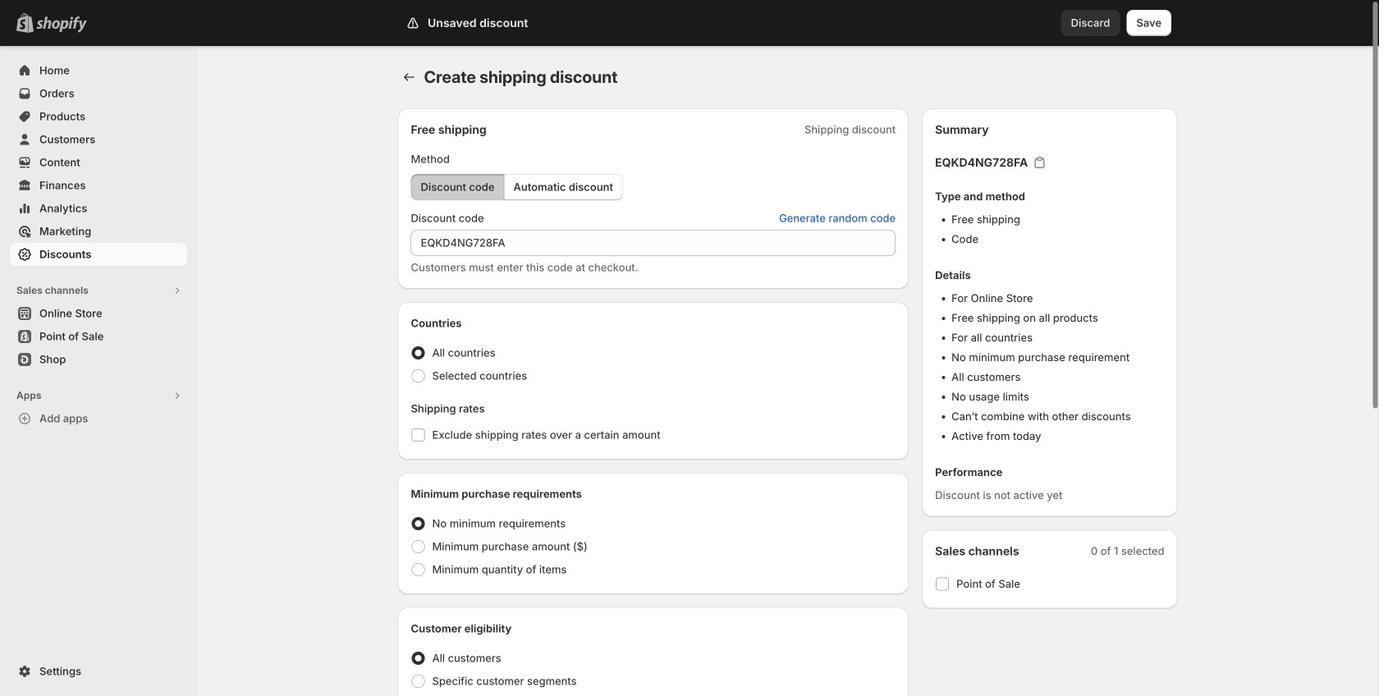 Task type: vqa. For each thing, say whether or not it's contained in the screenshot.
Search countries text field
no



Task type: describe. For each thing, give the bounding box(es) containing it.
shopify image
[[36, 16, 87, 33]]



Task type: locate. For each thing, give the bounding box(es) containing it.
None text field
[[411, 230, 896, 256]]



